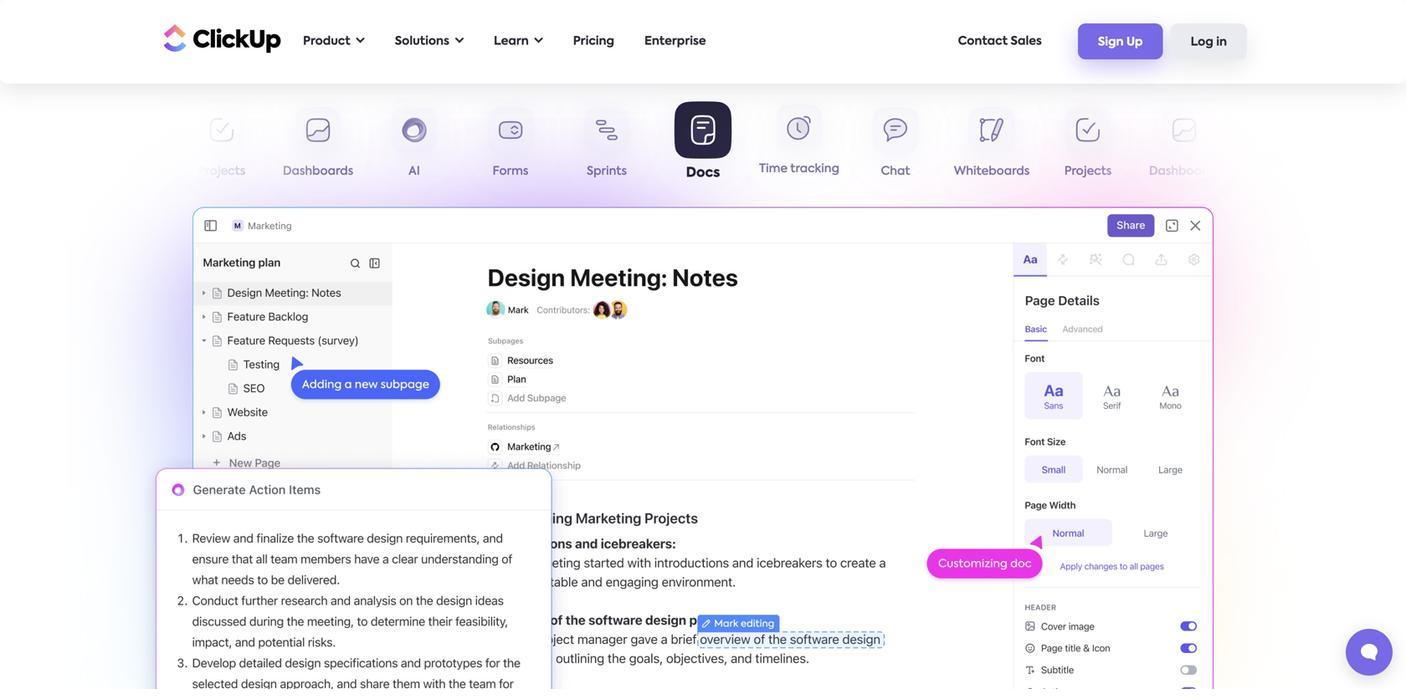 Task type: locate. For each thing, give the bounding box(es) containing it.
2 projects from the left
[[1064, 166, 1112, 177]]

0 horizontal spatial dashboards button
[[270, 107, 366, 185]]

docs image
[[192, 207, 1214, 690], [134, 449, 573, 690]]

1 horizontal spatial ai
[[1275, 166, 1286, 177]]

dashboards button
[[270, 107, 366, 185], [1136, 107, 1233, 185]]

1 horizontal spatial whiteboards
[[954, 166, 1030, 177]]

0 horizontal spatial whiteboards
[[88, 166, 163, 177]]

projects button
[[174, 107, 270, 185], [1040, 107, 1136, 185]]

enterprise link
[[636, 24, 715, 59]]

1 whiteboards button from the left
[[77, 107, 174, 185]]

0 horizontal spatial projects button
[[174, 107, 270, 185]]

whiteboards
[[88, 166, 163, 177], [954, 166, 1030, 177]]

pricing
[[573, 36, 614, 47]]

0 horizontal spatial ai
[[409, 166, 420, 177]]

2 projects button from the left
[[1040, 107, 1136, 185]]

1 projects from the left
[[198, 166, 245, 177]]

tracking
[[790, 163, 839, 175]]

1 horizontal spatial dashboards
[[1149, 166, 1220, 177]]

product
[[303, 36, 350, 47]]

1 horizontal spatial projects
[[1064, 166, 1112, 177]]

2 ai button from the left
[[1233, 107, 1329, 185]]

2 whiteboards from the left
[[954, 166, 1030, 177]]

learn
[[494, 36, 529, 47]]

1 horizontal spatial dashboards button
[[1136, 107, 1233, 185]]

time tracking
[[759, 163, 839, 175]]

1 horizontal spatial ai button
[[1233, 107, 1329, 185]]

enterprise
[[645, 36, 706, 47]]

1 horizontal spatial whiteboards button
[[944, 107, 1040, 185]]

1 projects button from the left
[[174, 107, 270, 185]]

docs button
[[655, 101, 751, 185]]

sign
[[1098, 37, 1124, 48]]

1 whiteboards from the left
[[88, 166, 163, 177]]

in
[[1216, 37, 1227, 48]]

ai button
[[366, 107, 462, 185], [1233, 107, 1329, 185]]

0 horizontal spatial ai button
[[366, 107, 462, 185]]

0 horizontal spatial projects
[[198, 166, 245, 177]]

dashboards
[[283, 166, 353, 177], [1149, 166, 1220, 177]]

log
[[1191, 37, 1214, 48]]

sales
[[1011, 36, 1042, 47]]

contact sales link
[[950, 24, 1050, 59]]

0 horizontal spatial dashboards
[[283, 166, 353, 177]]

chat button
[[847, 107, 944, 185]]

1 horizontal spatial projects button
[[1040, 107, 1136, 185]]

chat
[[881, 166, 910, 177]]

ai
[[409, 166, 420, 177], [1275, 166, 1286, 177]]

sprints button
[[559, 107, 655, 185]]

whiteboards button
[[77, 107, 174, 185], [944, 107, 1040, 185]]

sign up button
[[1078, 24, 1163, 59]]

1 ai from the left
[[409, 166, 420, 177]]

projects
[[198, 166, 245, 177], [1064, 166, 1112, 177]]

0 horizontal spatial whiteboards button
[[77, 107, 174, 185]]

solutions
[[395, 36, 449, 47]]



Task type: vqa. For each thing, say whether or not it's contained in the screenshot.
the Visual collaboration for modern teams.
no



Task type: describe. For each thing, give the bounding box(es) containing it.
forms
[[493, 166, 529, 177]]

log in
[[1191, 37, 1227, 48]]

up
[[1127, 37, 1143, 48]]

2 ai from the left
[[1275, 166, 1286, 177]]

clickup image
[[159, 22, 281, 54]]

product button
[[295, 24, 373, 59]]

contact sales
[[958, 36, 1042, 47]]

time tracking button
[[751, 105, 847, 182]]

docs
[[686, 167, 720, 180]]

log in link
[[1171, 24, 1247, 59]]

1 ai button from the left
[[366, 107, 462, 185]]

sprints
[[587, 166, 627, 177]]

2 whiteboards button from the left
[[944, 107, 1040, 185]]

pricing link
[[565, 24, 623, 59]]

projects for 2nd projects button from the left
[[1064, 166, 1112, 177]]

1 dashboards button from the left
[[270, 107, 366, 185]]

contact
[[958, 36, 1008, 47]]

solutions button
[[386, 24, 472, 59]]

1 dashboards from the left
[[283, 166, 353, 177]]

projects for first projects button from the left
[[198, 166, 245, 177]]

2 dashboards button from the left
[[1136, 107, 1233, 185]]

forms button
[[462, 107, 559, 185]]

learn button
[[485, 24, 551, 59]]

time
[[759, 163, 788, 175]]

sign up
[[1098, 37, 1143, 48]]

2 dashboards from the left
[[1149, 166, 1220, 177]]



